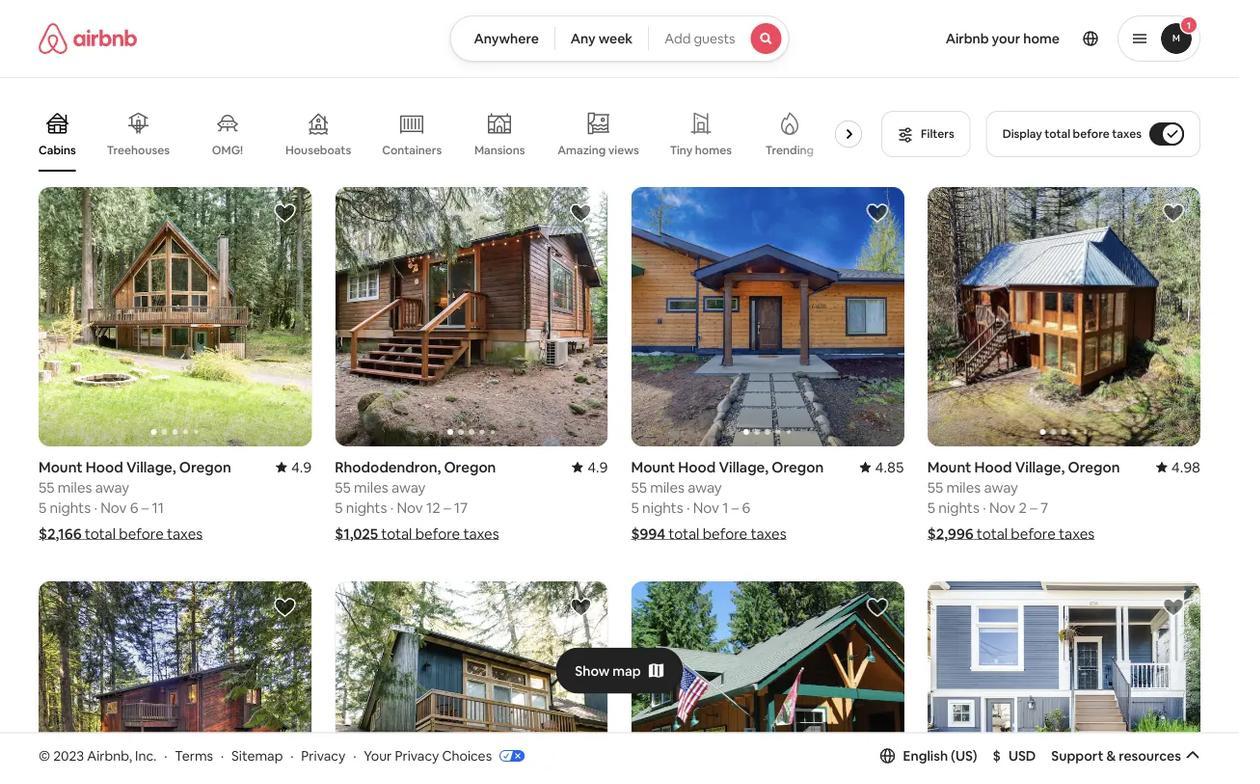 Task type: describe. For each thing, give the bounding box(es) containing it.
tiny
[[670, 143, 693, 158]]

nights for $2,996
[[939, 498, 980, 517]]

55 inside the rhododendron, oregon 55 miles away 5 nights · nov 12 – 17 $1,025 total before taxes
[[335, 478, 351, 497]]

miles inside the rhododendron, oregon 55 miles away 5 nights · nov 12 – 17 $1,025 total before taxes
[[354, 478, 389, 497]]

$1,025
[[335, 524, 378, 543]]

add guests button
[[649, 15, 790, 62]]

add to wishlist: mount hood village, oregon image for 4.9
[[273, 202, 296, 225]]

show
[[575, 662, 610, 680]]

resources
[[1119, 748, 1182, 765]]

– inside the rhododendron, oregon 55 miles away 5 nights · nov 12 – 17 $1,025 total before taxes
[[444, 498, 451, 517]]

before for mount hood village, oregon 55 miles away 5 nights · nov 6 – 11 $2,166 total before taxes
[[119, 524, 164, 543]]

cabins
[[39, 143, 76, 158]]

airbnb
[[946, 30, 990, 47]]

1 vertical spatial add to wishlist: mount hood village, oregon image
[[570, 596, 593, 619]]

6 inside mount hood village, oregon 55 miles away 5 nights · nov 1 – 6 $994 total before taxes
[[742, 498, 751, 517]]

add
[[665, 30, 691, 47]]

before for mount hood village, oregon 55 miles away 5 nights · nov 1 – 6 $994 total before taxes
[[703, 524, 748, 543]]

oregon for mount hood village, oregon 55 miles away 5 nights · nov 1 – 6 $994 total before taxes
[[772, 458, 824, 477]]

village, for 6
[[719, 458, 769, 477]]

© 2023 airbnb, inc. ·
[[39, 747, 167, 765]]

nov for $2,166
[[100, 498, 127, 517]]

group containing houseboats
[[39, 96, 870, 172]]

miles for mount hood village, oregon 55 miles away 5 nights · nov 2 – 7 $2,996 total before taxes
[[947, 478, 981, 497]]

1 inside 1 dropdown button
[[1187, 19, 1192, 31]]

support & resources
[[1052, 748, 1182, 765]]

taxes for mount hood village, oregon 55 miles away 5 nights · nov 1 – 6 $994 total before taxes
[[751, 524, 787, 543]]

mount for mount hood village, oregon 55 miles away 5 nights · nov 6 – 11 $2,166 total before taxes
[[39, 458, 83, 477]]

any week
[[571, 30, 633, 47]]

away for $2,166
[[95, 478, 129, 497]]

nov for $2,996
[[990, 498, 1016, 517]]

add to wishlist: sandy, oregon image
[[273, 596, 296, 619]]

anywhere
[[474, 30, 539, 47]]

your
[[992, 30, 1021, 47]]

– for $2,996
[[1031, 498, 1038, 517]]

show map
[[575, 662, 641, 680]]

filters
[[921, 126, 955, 141]]

terms · sitemap · privacy
[[175, 747, 346, 765]]

hood for nov 2 – 7
[[975, 458, 1013, 477]]

&
[[1107, 748, 1116, 765]]

week
[[599, 30, 633, 47]]

away inside the rhododendron, oregon 55 miles away 5 nights · nov 12 – 17 $1,025 total before taxes
[[392, 478, 426, 497]]

total inside the rhododendron, oregon 55 miles away 5 nights · nov 12 – 17 $1,025 total before taxes
[[381, 524, 412, 543]]

miles for mount hood village, oregon 55 miles away 5 nights · nov 1 – 6 $994 total before taxes
[[651, 478, 685, 497]]

profile element
[[813, 0, 1201, 77]]

2
[[1019, 498, 1027, 517]]

english (us) button
[[880, 748, 978, 765]]

containers
[[382, 143, 442, 158]]

sitemap link
[[232, 747, 283, 765]]

airbnb,
[[87, 747, 132, 765]]

village, for 7
[[1016, 458, 1065, 477]]

11
[[152, 498, 164, 517]]

· inside the rhododendron, oregon 55 miles away 5 nights · nov 12 – 17 $1,025 total before taxes
[[390, 498, 394, 517]]

12
[[426, 498, 441, 517]]

views
[[609, 143, 639, 157]]

4.9 for mount hood village, oregon 55 miles away 5 nights · nov 6 – 11 $2,166 total before taxes
[[291, 458, 312, 477]]

away for $994
[[688, 478, 722, 497]]

any
[[571, 30, 596, 47]]

airbnb your home
[[946, 30, 1060, 47]]

add guests
[[665, 30, 736, 47]]

your privacy choices
[[364, 747, 492, 765]]

4.98 out of 5 average rating image
[[1157, 458, 1201, 477]]

english
[[904, 748, 948, 765]]

2023
[[53, 747, 84, 765]]

4.85 out of 5 average rating image
[[860, 458, 905, 477]]

rhododendron,
[[335, 458, 441, 477]]

trending
[[766, 143, 814, 158]]

any week button
[[555, 15, 649, 62]]

1 button
[[1118, 15, 1201, 62]]

4.9 out of 5 average rating image for rhododendron, oregon 55 miles away 5 nights · nov 12 – 17 $1,025 total before taxes
[[572, 458, 608, 477]]

sitemap
[[232, 747, 283, 765]]

1 inside mount hood village, oregon 55 miles away 5 nights · nov 1 – 6 $994 total before taxes
[[723, 498, 729, 517]]

· inside mount hood village, oregon 55 miles away 5 nights · nov 1 – 6 $994 total before taxes
[[687, 498, 690, 517]]

nov inside the rhododendron, oregon 55 miles away 5 nights · nov 12 – 17 $1,025 total before taxes
[[397, 498, 423, 517]]

mount hood village, oregon 55 miles away 5 nights · nov 2 – 7 $2,996 total before taxes
[[928, 458, 1121, 543]]

tiny homes
[[670, 143, 732, 158]]

mount for mount hood village, oregon 55 miles away 5 nights · nov 1 – 6 $994 total before taxes
[[631, 458, 675, 477]]

$994
[[631, 524, 666, 543]]

7
[[1041, 498, 1049, 517]]

mansions
[[475, 143, 525, 158]]

houseboats
[[286, 143, 351, 157]]

usd
[[1009, 748, 1037, 765]]



Task type: vqa. For each thing, say whether or not it's contained in the screenshot.


Task type: locate. For each thing, give the bounding box(es) containing it.
nights inside mount hood village, oregon 55 miles away 5 nights · nov 6 – 11 $2,166 total before taxes
[[50, 498, 91, 517]]

english (us)
[[904, 748, 978, 765]]

mount inside mount hood village, oregon 55 miles away 5 nights · nov 1 – 6 $994 total before taxes
[[631, 458, 675, 477]]

total
[[1045, 126, 1071, 141], [85, 524, 116, 543], [381, 524, 412, 543], [669, 524, 700, 543], [977, 524, 1008, 543]]

1 – from the left
[[142, 498, 149, 517]]

4 nights from the left
[[939, 498, 980, 517]]

2 privacy from the left
[[395, 747, 439, 765]]

2 4.9 out of 5 average rating image from the left
[[572, 458, 608, 477]]

55 up $2,996
[[928, 478, 944, 497]]

before right $994
[[703, 524, 748, 543]]

55 up $994
[[631, 478, 647, 497]]

5 inside mount hood village, oregon 55 miles away 5 nights · nov 6 – 11 $2,166 total before taxes
[[39, 498, 47, 517]]

mount hood village, oregon 55 miles away 5 nights · nov 6 – 11 $2,166 total before taxes
[[39, 458, 231, 543]]

4.98
[[1172, 458, 1201, 477]]

1 6 from the left
[[130, 498, 138, 517]]

miles inside mount hood village, oregon 55 miles away 5 nights · nov 6 – 11 $2,166 total before taxes
[[58, 478, 92, 497]]

2 5 from the left
[[335, 498, 343, 517]]

2 horizontal spatial mount
[[928, 458, 972, 477]]

– inside mount hood village, oregon 55 miles away 5 nights · nov 2 – 7 $2,996 total before taxes
[[1031, 498, 1038, 517]]

hood for nov 6 – 11
[[86, 458, 123, 477]]

village, inside mount hood village, oregon 55 miles away 5 nights · nov 2 – 7 $2,996 total before taxes
[[1016, 458, 1065, 477]]

2 4.9 from the left
[[588, 458, 608, 477]]

2 away from the left
[[392, 478, 426, 497]]

privacy right the your
[[395, 747, 439, 765]]

0 horizontal spatial add to wishlist: mount hood village, oregon image
[[273, 202, 296, 225]]

homes
[[695, 143, 732, 158]]

support
[[1052, 748, 1104, 765]]

(us)
[[951, 748, 978, 765]]

1 horizontal spatial 4.9 out of 5 average rating image
[[572, 458, 608, 477]]

4 5 from the left
[[928, 498, 936, 517]]

55 for mount hood village, oregon 55 miles away 5 nights · nov 6 – 11 $2,166 total before taxes
[[39, 478, 55, 497]]

2 6 from the left
[[742, 498, 751, 517]]

2 horizontal spatial add to wishlist: mount hood village, oregon image
[[1163, 202, 1186, 225]]

0 horizontal spatial hood
[[86, 458, 123, 477]]

5 up $994
[[631, 498, 639, 517]]

55 inside mount hood village, oregon 55 miles away 5 nights · nov 6 – 11 $2,166 total before taxes
[[39, 478, 55, 497]]

oregon inside the rhododendron, oregon 55 miles away 5 nights · nov 12 – 17 $1,025 total before taxes
[[444, 458, 496, 477]]

oregon for mount hood village, oregon 55 miles away 5 nights · nov 6 – 11 $2,166 total before taxes
[[179, 458, 231, 477]]

1 55 from the left
[[39, 478, 55, 497]]

1 nov from the left
[[100, 498, 127, 517]]

55 for mount hood village, oregon 55 miles away 5 nights · nov 1 – 6 $994 total before taxes
[[631, 478, 647, 497]]

add to wishlist: portland, oregon image
[[1163, 596, 1186, 619]]

$2,166
[[39, 524, 82, 543]]

mount
[[39, 458, 83, 477], [631, 458, 675, 477], [928, 458, 972, 477]]

total right display
[[1045, 126, 1071, 141]]

mount for mount hood village, oregon 55 miles away 5 nights · nov 2 – 7 $2,996 total before taxes
[[928, 458, 972, 477]]

1 5 from the left
[[39, 498, 47, 517]]

nights up $2,996
[[939, 498, 980, 517]]

1 privacy from the left
[[301, 747, 346, 765]]

4.9 for rhododendron, oregon 55 miles away 5 nights · nov 12 – 17 $1,025 total before taxes
[[588, 458, 608, 477]]

privacy link
[[301, 747, 346, 765]]

choices
[[442, 747, 492, 765]]

support & resources button
[[1052, 748, 1201, 765]]

3 55 from the left
[[631, 478, 647, 497]]

1
[[1187, 19, 1192, 31], [723, 498, 729, 517]]

2 miles from the left
[[354, 478, 389, 497]]

2 nights from the left
[[346, 498, 387, 517]]

1 horizontal spatial add to wishlist: mount hood village, oregon image
[[866, 202, 889, 225]]

4.9 out of 5 average rating image for mount hood village, oregon 55 miles away 5 nights · nov 6 – 11 $2,166 total before taxes
[[276, 458, 312, 477]]

miles
[[58, 478, 92, 497], [354, 478, 389, 497], [651, 478, 685, 497], [947, 478, 981, 497]]

before down 12
[[415, 524, 460, 543]]

1 village, from the left
[[126, 458, 176, 477]]

nights
[[50, 498, 91, 517], [346, 498, 387, 517], [643, 498, 684, 517], [939, 498, 980, 517]]

6
[[130, 498, 138, 517], [742, 498, 751, 517]]

2 horizontal spatial hood
[[975, 458, 1013, 477]]

1 horizontal spatial mount
[[631, 458, 675, 477]]

·
[[94, 498, 97, 517], [390, 498, 394, 517], [687, 498, 690, 517], [983, 498, 987, 517], [164, 747, 167, 765], [221, 747, 224, 765], [291, 747, 294, 765], [353, 747, 356, 765]]

before for mount hood village, oregon 55 miles away 5 nights · nov 2 – 7 $2,996 total before taxes
[[1011, 524, 1056, 543]]

taxes inside the rhododendron, oregon 55 miles away 5 nights · nov 12 – 17 $1,025 total before taxes
[[463, 524, 499, 543]]

miles for mount hood village, oregon 55 miles away 5 nights · nov 6 – 11 $2,166 total before taxes
[[58, 478, 92, 497]]

1 horizontal spatial add to wishlist: mount hood village, oregon image
[[866, 596, 889, 619]]

rhododendron, oregon 55 miles away 5 nights · nov 12 – 17 $1,025 total before taxes
[[335, 458, 499, 543]]

add to wishlist: mount hood village, oregon image down the filters button on the top right
[[866, 202, 889, 225]]

55
[[39, 478, 55, 497], [335, 478, 351, 497], [631, 478, 647, 497], [928, 478, 944, 497]]

3 mount from the left
[[928, 458, 972, 477]]

total for mount hood village, oregon 55 miles away 5 nights · nov 2 – 7 $2,996 total before taxes
[[977, 524, 1008, 543]]

taxes inside mount hood village, oregon 55 miles away 5 nights · nov 6 – 11 $2,166 total before taxes
[[167, 524, 203, 543]]

1 horizontal spatial 4.9
[[588, 458, 608, 477]]

nights for $2,166
[[50, 498, 91, 517]]

5
[[39, 498, 47, 517], [335, 498, 343, 517], [631, 498, 639, 517], [928, 498, 936, 517]]

village, inside mount hood village, oregon 55 miles away 5 nights · nov 1 – 6 $994 total before taxes
[[719, 458, 769, 477]]

display total before taxes button
[[987, 111, 1201, 157]]

55 up $2,166 on the left bottom of the page
[[39, 478, 55, 497]]

total right $2,996
[[977, 524, 1008, 543]]

miles down rhododendron,
[[354, 478, 389, 497]]

before inside mount hood village, oregon 55 miles away 5 nights · nov 2 – 7 $2,996 total before taxes
[[1011, 524, 1056, 543]]

oregon inside mount hood village, oregon 55 miles away 5 nights · nov 6 – 11 $2,166 total before taxes
[[179, 458, 231, 477]]

inc.
[[135, 747, 157, 765]]

treehouses
[[107, 143, 170, 158]]

before down 11
[[119, 524, 164, 543]]

$ usd
[[993, 748, 1037, 765]]

5 up $2,996
[[928, 498, 936, 517]]

3 oregon from the left
[[772, 458, 824, 477]]

2 nov from the left
[[397, 498, 423, 517]]

before inside button
[[1073, 126, 1110, 141]]

0 horizontal spatial 4.9
[[291, 458, 312, 477]]

4 nov from the left
[[990, 498, 1016, 517]]

away
[[95, 478, 129, 497], [392, 478, 426, 497], [688, 478, 722, 497], [985, 478, 1019, 497]]

nights inside mount hood village, oregon 55 miles away 5 nights · nov 1 – 6 $994 total before taxes
[[643, 498, 684, 517]]

away inside mount hood village, oregon 55 miles away 5 nights · nov 1 – 6 $994 total before taxes
[[688, 478, 722, 497]]

1 horizontal spatial hood
[[679, 458, 716, 477]]

5 inside mount hood village, oregon 55 miles away 5 nights · nov 1 – 6 $994 total before taxes
[[631, 498, 639, 517]]

oregon inside mount hood village, oregon 55 miles away 5 nights · nov 2 – 7 $2,996 total before taxes
[[1068, 458, 1121, 477]]

0 vertical spatial add to wishlist: mount hood village, oregon image
[[866, 202, 889, 225]]

$
[[993, 748, 1001, 765]]

mount up $2,166 on the left bottom of the page
[[39, 458, 83, 477]]

6 inside mount hood village, oregon 55 miles away 5 nights · nov 6 – 11 $2,166 total before taxes
[[130, 498, 138, 517]]

add to wishlist: rhododendron, oregon image
[[570, 202, 593, 225]]

0 horizontal spatial 6
[[130, 498, 138, 517]]

oregon inside mount hood village, oregon 55 miles away 5 nights · nov 1 – 6 $994 total before taxes
[[772, 458, 824, 477]]

5 for $994
[[631, 498, 639, 517]]

taxes
[[1113, 126, 1142, 141], [167, 524, 203, 543], [463, 524, 499, 543], [751, 524, 787, 543], [1059, 524, 1095, 543]]

4.9
[[291, 458, 312, 477], [588, 458, 608, 477]]

total inside button
[[1045, 126, 1071, 141]]

5 inside mount hood village, oregon 55 miles away 5 nights · nov 2 – 7 $2,996 total before taxes
[[928, 498, 936, 517]]

3 5 from the left
[[631, 498, 639, 517]]

nov inside mount hood village, oregon 55 miles away 5 nights · nov 1 – 6 $994 total before taxes
[[693, 498, 720, 517]]

1 horizontal spatial 6
[[742, 498, 751, 517]]

1 hood from the left
[[86, 458, 123, 477]]

taxes inside mount hood village, oregon 55 miles away 5 nights · nov 1 – 6 $994 total before taxes
[[751, 524, 787, 543]]

0 vertical spatial 1
[[1187, 19, 1192, 31]]

village,
[[126, 458, 176, 477], [719, 458, 769, 477], [1016, 458, 1065, 477]]

amazing
[[558, 143, 606, 157]]

55 inside mount hood village, oregon 55 miles away 5 nights · nov 1 – 6 $994 total before taxes
[[631, 478, 647, 497]]

mount up $994
[[631, 458, 675, 477]]

total for mount hood village, oregon 55 miles away 5 nights · nov 6 – 11 $2,166 total before taxes
[[85, 524, 116, 543]]

taxes inside mount hood village, oregon 55 miles away 5 nights · nov 2 – 7 $2,996 total before taxes
[[1059, 524, 1095, 543]]

nov inside mount hood village, oregon 55 miles away 5 nights · nov 6 – 11 $2,166 total before taxes
[[100, 498, 127, 517]]

· inside mount hood village, oregon 55 miles away 5 nights · nov 2 – 7 $2,996 total before taxes
[[983, 498, 987, 517]]

taxes for mount hood village, oregon 55 miles away 5 nights · nov 2 – 7 $2,996 total before taxes
[[1059, 524, 1095, 543]]

2 hood from the left
[[679, 458, 716, 477]]

village, inside mount hood village, oregon 55 miles away 5 nights · nov 6 – 11 $2,166 total before taxes
[[126, 458, 176, 477]]

home
[[1024, 30, 1060, 47]]

total for mount hood village, oregon 55 miles away 5 nights · nov 1 – 6 $994 total before taxes
[[669, 524, 700, 543]]

4 miles from the left
[[947, 478, 981, 497]]

1 horizontal spatial village,
[[719, 458, 769, 477]]

before down '2'
[[1011, 524, 1056, 543]]

show map button
[[556, 648, 684, 694]]

3 nights from the left
[[643, 498, 684, 517]]

4 55 from the left
[[928, 478, 944, 497]]

hood inside mount hood village, oregon 55 miles away 5 nights · nov 6 – 11 $2,166 total before taxes
[[86, 458, 123, 477]]

nights up $2,166 on the left bottom of the page
[[50, 498, 91, 517]]

map
[[613, 662, 641, 680]]

nights inside mount hood village, oregon 55 miles away 5 nights · nov 2 – 7 $2,996 total before taxes
[[939, 498, 980, 517]]

nights inside the rhododendron, oregon 55 miles away 5 nights · nov 12 – 17 $1,025 total before taxes
[[346, 498, 387, 517]]

4 away from the left
[[985, 478, 1019, 497]]

village, for 11
[[126, 458, 176, 477]]

hood inside mount hood village, oregon 55 miles away 5 nights · nov 2 – 7 $2,996 total before taxes
[[975, 458, 1013, 477]]

1 vertical spatial 1
[[723, 498, 729, 517]]

display
[[1003, 126, 1043, 141]]

miles up $994
[[651, 478, 685, 497]]

1 nights from the left
[[50, 498, 91, 517]]

before
[[1073, 126, 1110, 141], [119, 524, 164, 543], [415, 524, 460, 543], [703, 524, 748, 543], [1011, 524, 1056, 543]]

0 horizontal spatial mount
[[39, 458, 83, 477]]

1 oregon from the left
[[179, 458, 231, 477]]

your privacy choices link
[[364, 747, 525, 766]]

55 up $1,025
[[335, 478, 351, 497]]

before right display
[[1073, 126, 1110, 141]]

away inside mount hood village, oregon 55 miles away 5 nights · nov 2 – 7 $2,996 total before taxes
[[985, 478, 1019, 497]]

5 up $2,166 on the left bottom of the page
[[39, 498, 47, 517]]

oregon for mount hood village, oregon 55 miles away 5 nights · nov 2 – 7 $2,996 total before taxes
[[1068, 458, 1121, 477]]

before inside the rhododendron, oregon 55 miles away 5 nights · nov 12 – 17 $1,025 total before taxes
[[415, 524, 460, 543]]

miles up $2,166 on the left bottom of the page
[[58, 478, 92, 497]]

5 for $2,996
[[928, 498, 936, 517]]

nov
[[100, 498, 127, 517], [397, 498, 423, 517], [693, 498, 720, 517], [990, 498, 1016, 517]]

total inside mount hood village, oregon 55 miles away 5 nights · nov 6 – 11 $2,166 total before taxes
[[85, 524, 116, 543]]

mount inside mount hood village, oregon 55 miles away 5 nights · nov 6 – 11 $2,166 total before taxes
[[39, 458, 83, 477]]

mount right 4.85
[[928, 458, 972, 477]]

4.9 out of 5 average rating image
[[276, 458, 312, 477], [572, 458, 608, 477]]

0 horizontal spatial village,
[[126, 458, 176, 477]]

mount hood village, oregon 55 miles away 5 nights · nov 1 – 6 $994 total before taxes
[[631, 458, 824, 543]]

mount inside mount hood village, oregon 55 miles away 5 nights · nov 2 – 7 $2,996 total before taxes
[[928, 458, 972, 477]]

1 horizontal spatial privacy
[[395, 747, 439, 765]]

2 – from the left
[[444, 498, 451, 517]]

$2,996
[[928, 524, 974, 543]]

0 horizontal spatial 4.9 out of 5 average rating image
[[276, 458, 312, 477]]

before inside mount hood village, oregon 55 miles away 5 nights · nov 6 – 11 $2,166 total before taxes
[[119, 524, 164, 543]]

5 inside the rhododendron, oregon 55 miles away 5 nights · nov 12 – 17 $1,025 total before taxes
[[335, 498, 343, 517]]

add to wishlist: mount hood village, oregon image for 4.98
[[1163, 202, 1186, 225]]

55 inside mount hood village, oregon 55 miles away 5 nights · nov 2 – 7 $2,996 total before taxes
[[928, 478, 944, 497]]

– inside mount hood village, oregon 55 miles away 5 nights · nov 1 – 6 $994 total before taxes
[[732, 498, 739, 517]]

total inside mount hood village, oregon 55 miles away 5 nights · nov 1 – 6 $994 total before taxes
[[669, 524, 700, 543]]

away for $2,996
[[985, 478, 1019, 497]]

nov for $994
[[693, 498, 720, 517]]

hood for nov 1 – 6
[[679, 458, 716, 477]]

nov inside mount hood village, oregon 55 miles away 5 nights · nov 2 – 7 $2,996 total before taxes
[[990, 498, 1016, 517]]

1 horizontal spatial 1
[[1187, 19, 1192, 31]]

nights up $994
[[643, 498, 684, 517]]

nights up $1,025
[[346, 498, 387, 517]]

total inside mount hood village, oregon 55 miles away 5 nights · nov 2 – 7 $2,996 total before taxes
[[977, 524, 1008, 543]]

2 oregon from the left
[[444, 458, 496, 477]]

taxes for mount hood village, oregon 55 miles away 5 nights · nov 6 – 11 $2,166 total before taxes
[[167, 524, 203, 543]]

before inside mount hood village, oregon 55 miles away 5 nights · nov 1 – 6 $994 total before taxes
[[703, 524, 748, 543]]

3 miles from the left
[[651, 478, 685, 497]]

17
[[454, 498, 468, 517]]

2 55 from the left
[[335, 478, 351, 497]]

1 4.9 from the left
[[291, 458, 312, 477]]

add to wishlist: mount hood village, oregon image up show
[[570, 596, 593, 619]]

none search field containing anywhere
[[450, 15, 790, 62]]

5 up $1,025
[[335, 498, 343, 517]]

total right $994
[[669, 524, 700, 543]]

total right $1,025
[[381, 524, 412, 543]]

1 4.9 out of 5 average rating image from the left
[[276, 458, 312, 477]]

total right $2,166 on the left bottom of the page
[[85, 524, 116, 543]]

miles inside mount hood village, oregon 55 miles away 5 nights · nov 1 – 6 $994 total before taxes
[[651, 478, 685, 497]]

2 mount from the left
[[631, 458, 675, 477]]

privacy
[[301, 747, 346, 765], [395, 747, 439, 765]]

anywhere button
[[450, 15, 556, 62]]

filters button
[[882, 111, 971, 157]]

your
[[364, 747, 392, 765]]

guests
[[694, 30, 736, 47]]

privacy left the your
[[301, 747, 346, 765]]

–
[[142, 498, 149, 517], [444, 498, 451, 517], [732, 498, 739, 517], [1031, 498, 1038, 517]]

2 village, from the left
[[719, 458, 769, 477]]

hood inside mount hood village, oregon 55 miles away 5 nights · nov 1 – 6 $994 total before taxes
[[679, 458, 716, 477]]

oregon
[[179, 458, 231, 477], [444, 458, 496, 477], [772, 458, 824, 477], [1068, 458, 1121, 477]]

taxes inside button
[[1113, 126, 1142, 141]]

display total before taxes
[[1003, 126, 1142, 141]]

add to wishlist: mount hood village, oregon image
[[273, 202, 296, 225], [1163, 202, 1186, 225], [866, 596, 889, 619]]

group
[[39, 96, 870, 172], [39, 187, 312, 447], [335, 187, 608, 447], [631, 187, 905, 447], [928, 187, 1201, 447], [39, 582, 312, 780], [335, 582, 608, 780], [631, 582, 905, 780], [928, 582, 1201, 780]]

airbnb your home link
[[935, 18, 1072, 59]]

1 mount from the left
[[39, 458, 83, 477]]

miles up $2,996
[[947, 478, 981, 497]]

terms link
[[175, 747, 213, 765]]

1 away from the left
[[95, 478, 129, 497]]

– for $2,166
[[142, 498, 149, 517]]

nights for $994
[[643, 498, 684, 517]]

4 oregon from the left
[[1068, 458, 1121, 477]]

3 nov from the left
[[693, 498, 720, 517]]

0 horizontal spatial add to wishlist: mount hood village, oregon image
[[570, 596, 593, 619]]

4.85
[[876, 458, 905, 477]]

3 – from the left
[[732, 498, 739, 517]]

4 – from the left
[[1031, 498, 1038, 517]]

55 for mount hood village, oregon 55 miles away 5 nights · nov 2 – 7 $2,996 total before taxes
[[928, 478, 944, 497]]

None search field
[[450, 15, 790, 62]]

3 away from the left
[[688, 478, 722, 497]]

3 hood from the left
[[975, 458, 1013, 477]]

amazing views
[[558, 143, 639, 157]]

· inside mount hood village, oregon 55 miles away 5 nights · nov 6 – 11 $2,166 total before taxes
[[94, 498, 97, 517]]

– inside mount hood village, oregon 55 miles away 5 nights · nov 6 – 11 $2,166 total before taxes
[[142, 498, 149, 517]]

©
[[39, 747, 50, 765]]

add to wishlist: mount hood village, oregon image
[[866, 202, 889, 225], [570, 596, 593, 619]]

2 horizontal spatial village,
[[1016, 458, 1065, 477]]

0 horizontal spatial 1
[[723, 498, 729, 517]]

terms
[[175, 747, 213, 765]]

miles inside mount hood village, oregon 55 miles away 5 nights · nov 2 – 7 $2,996 total before taxes
[[947, 478, 981, 497]]

1 miles from the left
[[58, 478, 92, 497]]

hood
[[86, 458, 123, 477], [679, 458, 716, 477], [975, 458, 1013, 477]]

– for $994
[[732, 498, 739, 517]]

5 for $2,166
[[39, 498, 47, 517]]

omg!
[[212, 143, 243, 158]]

away inside mount hood village, oregon 55 miles away 5 nights · nov 6 – 11 $2,166 total before taxes
[[95, 478, 129, 497]]

0 horizontal spatial privacy
[[301, 747, 346, 765]]

3 village, from the left
[[1016, 458, 1065, 477]]



